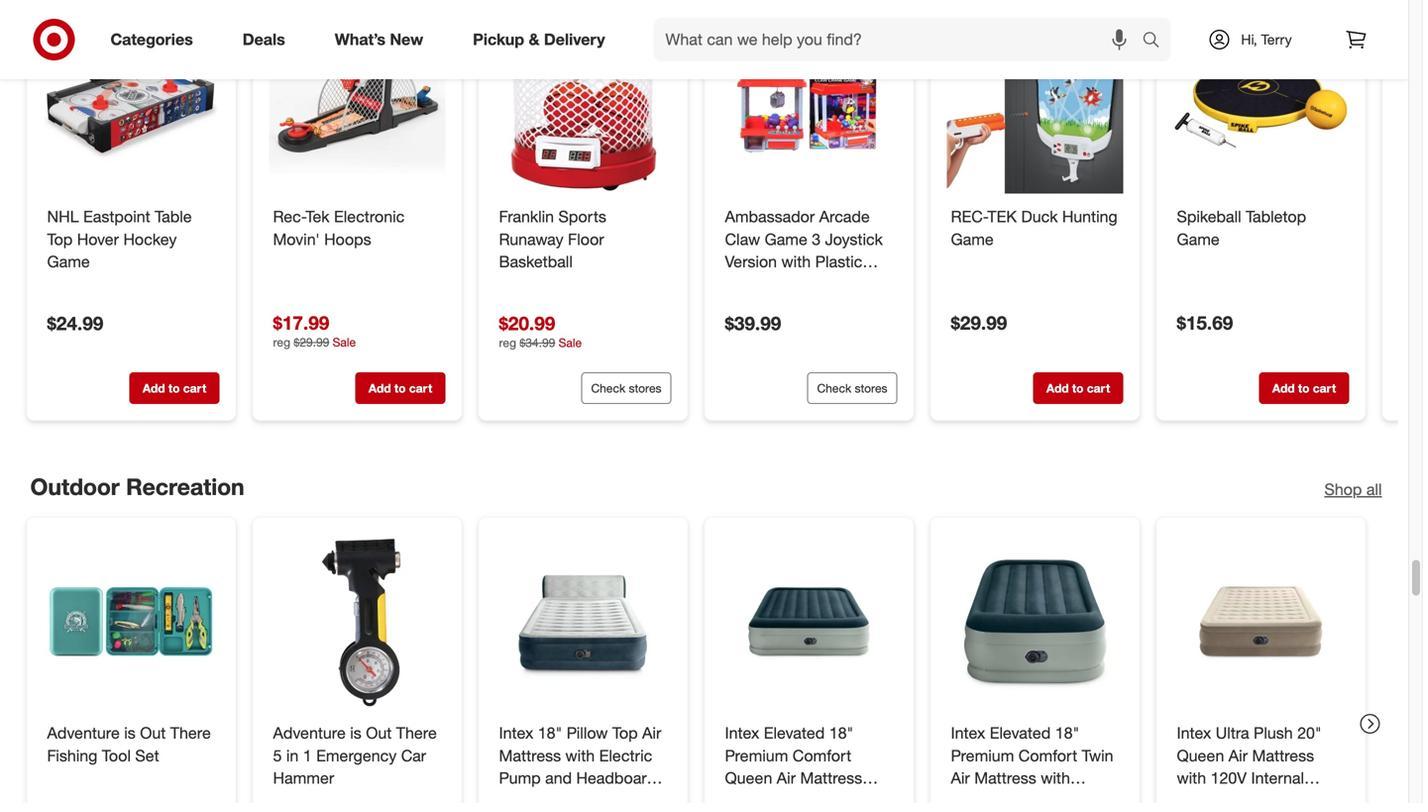 Task type: vqa. For each thing, say whether or not it's contained in the screenshot.
$9.99 AT BATON ROUGE SIEGEN BUY 1, GET 1 25% OFF HEALTH & BEAUTY GIFT SETS at top
no



Task type: locate. For each thing, give the bounding box(es) containing it.
1 intex from the left
[[499, 724, 533, 743]]

game
[[765, 230, 807, 249], [951, 230, 994, 249], [1177, 230, 1220, 249], [47, 253, 90, 272]]

is inside adventure is out there 5 in 1 emergency car hammer
[[350, 724, 362, 743]]

2 there from the left
[[396, 724, 437, 743]]

4 cart from the left
[[1313, 381, 1336, 396]]

1 horizontal spatial 18"
[[829, 724, 854, 743]]

intex ultra plush 20" queen air mattress with 120v internal pump image
[[1173, 534, 1349, 711], [1173, 534, 1349, 711]]

1 add to cart from the left
[[143, 381, 206, 396]]

1 out from the left
[[140, 724, 166, 743]]

add to cart
[[143, 381, 206, 396], [369, 381, 432, 396], [1046, 381, 1110, 396], [1272, 381, 1336, 396]]

2 add to cart from the left
[[369, 381, 432, 396]]

1 vertical spatial top
[[612, 724, 638, 743]]

1 horizontal spatial comfort
[[1019, 747, 1077, 766]]

18" for intex elevated 18" premium comfort twin air mattress with internal pump
[[1055, 724, 1080, 743]]

intex 18" pillow top air mattress with electric pump and headboard - queen size
[[499, 724, 667, 804]]

air inside "intex ultra plush 20" queen air mattress with 120v internal pump"
[[1229, 747, 1248, 766]]

queen
[[1177, 747, 1224, 766], [725, 769, 772, 789], [499, 792, 546, 804]]

adventure up fishing
[[47, 724, 120, 743]]

add for $15.69
[[1272, 381, 1295, 396]]

0 horizontal spatial queen
[[499, 792, 546, 804]]

claw
[[725, 230, 760, 249]]

$34.99
[[520, 336, 555, 351]]

premium
[[725, 747, 788, 766], [951, 747, 1014, 766]]

2 add to cart button from the left
[[355, 373, 445, 405]]

3 to from the left
[[1072, 381, 1084, 396]]

to
[[168, 381, 180, 396], [394, 381, 406, 396], [1072, 381, 1084, 396], [1298, 381, 1310, 396]]

0 horizontal spatial stores
[[629, 381, 662, 396]]

2 sale from the left
[[559, 336, 582, 351]]

internal inside intex elevated 18" premium comfort twin air mattress with internal pump
[[951, 792, 1004, 804]]

ambassador arcade claw game 3 joystick version with plastic egg capsules image
[[721, 17, 897, 194], [721, 17, 897, 194]]

game down spikeball
[[1177, 230, 1220, 249]]

adventure inside adventure is out there 5 in 1 emergency car hammer
[[273, 724, 346, 743]]

0 horizontal spatial 18"
[[538, 724, 562, 743]]

1
[[303, 747, 312, 766]]

intex for intex ultra plush 20" queen air mattress with 120v internal pump
[[1177, 724, 1211, 743]]

0 horizontal spatial reg
[[273, 335, 290, 350]]

franklin
[[499, 207, 554, 227]]

0 vertical spatial $29.99
[[951, 312, 1007, 334]]

1 horizontal spatial there
[[396, 724, 437, 743]]

out inside adventure is out there fishing tool set
[[140, 724, 166, 743]]

add for $29.99
[[1046, 381, 1069, 396]]

cart for $29.99
[[1087, 381, 1110, 396]]

adventure is out there 5 in 1 emergency car hammer image
[[269, 534, 445, 711], [269, 534, 445, 711]]

mattress inside intex 18" pillow top air mattress with electric pump and headboard - queen size
[[499, 747, 561, 766]]

intex for intex elevated 18" premium comfort twin air mattress with internal pump
[[951, 724, 985, 743]]

air inside intex 18" pillow top air mattress with electric pump and headboard - queen size
[[642, 724, 661, 743]]

to for $29.99
[[1072, 381, 1084, 396]]

there
[[170, 724, 211, 743], [396, 724, 437, 743]]

game inside ambassador arcade claw game 3 joystick version with plastic egg capsules
[[765, 230, 807, 249]]

pump
[[499, 769, 541, 789], [816, 792, 858, 804], [1008, 792, 1050, 804], [1177, 792, 1219, 804]]

0 horizontal spatial premium
[[725, 747, 788, 766]]

arcade
[[819, 207, 870, 227]]

comfort inside intex elevated 18" premium comfort queen air mattress with internal pump
[[793, 747, 851, 766]]

check for franklin sports runaway floor basketball
[[591, 381, 625, 396]]

new
[[390, 30, 423, 49]]

game down the ambassador
[[765, 230, 807, 249]]

there inside adventure is out there 5 in 1 emergency car hammer
[[396, 724, 437, 743]]

game inside nhl eastpoint table top hover hockey game
[[47, 253, 90, 272]]

internal
[[1251, 769, 1304, 789], [759, 792, 812, 804], [951, 792, 1004, 804]]

3 add to cart button from the left
[[1033, 373, 1123, 405]]

0 horizontal spatial comfort
[[793, 747, 851, 766]]

reg down $17.99
[[273, 335, 290, 350]]

4 intex from the left
[[1177, 724, 1211, 743]]

1 horizontal spatial internal
[[951, 792, 1004, 804]]

intex elevated 18" premium comfort queen air mattress with internal pump
[[725, 724, 862, 804]]

1 horizontal spatial adventure
[[273, 724, 346, 743]]

3 add to cart from the left
[[1046, 381, 1110, 396]]

mattress inside "intex ultra plush 20" queen air mattress with 120v internal pump"
[[1252, 747, 1314, 766]]

egg
[[725, 275, 753, 294]]

is for set
[[124, 724, 136, 743]]

1 stores from the left
[[629, 381, 662, 396]]

1 horizontal spatial sale
[[559, 336, 582, 351]]

2 adventure from the left
[[273, 724, 346, 743]]

reg
[[273, 335, 290, 350], [499, 336, 516, 351]]

0 horizontal spatial elevated
[[764, 724, 825, 743]]

reg inside $20.99 reg $34.99 sale
[[499, 336, 516, 351]]

elevated inside intex elevated 18" premium comfort twin air mattress with internal pump
[[990, 724, 1051, 743]]

2 out from the left
[[366, 724, 392, 743]]

add to cart button for $29.99
[[1033, 373, 1123, 405]]

$17.99
[[273, 312, 329, 334]]

check for ambassador arcade claw game 3 joystick version with plastic egg capsules
[[817, 381, 851, 396]]

add to cart button for $24.99
[[129, 373, 220, 405]]

nhl eastpoint table top hover hockey game image
[[43, 17, 220, 194], [43, 17, 220, 194]]

pickup & delivery link
[[456, 18, 630, 61]]

game down hover
[[47, 253, 90, 272]]

1 18" from the left
[[538, 724, 562, 743]]

intex inside intex 18" pillow top air mattress with electric pump and headboard - queen size
[[499, 724, 533, 743]]

shop
[[1325, 480, 1362, 500]]

18" inside intex elevated 18" premium comfort twin air mattress with internal pump
[[1055, 724, 1080, 743]]

1 horizontal spatial reg
[[499, 336, 516, 351]]

1 premium from the left
[[725, 747, 788, 766]]

floor
[[568, 230, 604, 249]]

1 to from the left
[[168, 381, 180, 396]]

1 horizontal spatial top
[[612, 724, 638, 743]]

intex elevated 18" premium comfort queen air mattress with internal pump link
[[725, 723, 893, 804]]

2 is from the left
[[350, 724, 362, 743]]

capsules
[[757, 275, 823, 294]]

sale inside $17.99 reg $29.99 sale
[[333, 335, 356, 350]]

1 horizontal spatial check stores
[[817, 381, 888, 396]]

0 horizontal spatial check stores
[[591, 381, 662, 396]]

out up set
[[140, 724, 166, 743]]

mattress
[[499, 747, 561, 766], [1252, 747, 1314, 766], [800, 769, 862, 789], [974, 769, 1036, 789]]

all
[[1367, 480, 1382, 500]]

premium for intex elevated 18" premium comfort twin air mattress with internal pump
[[951, 747, 1014, 766]]

0 horizontal spatial sale
[[333, 335, 356, 350]]

queen inside "intex ultra plush 20" queen air mattress with 120v internal pump"
[[1177, 747, 1224, 766]]

0 horizontal spatial check
[[591, 381, 625, 396]]

2 vertical spatial queen
[[499, 792, 546, 804]]

out for set
[[140, 724, 166, 743]]

reg inside $17.99 reg $29.99 sale
[[273, 335, 290, 350]]

intex inside intex elevated 18" premium comfort queen air mattress with internal pump
[[725, 724, 759, 743]]

add for $24.99
[[143, 381, 165, 396]]

1 horizontal spatial check stores button
[[807, 373, 897, 405]]

1 horizontal spatial out
[[366, 724, 392, 743]]

rec-tek electronic movin' hoops image
[[269, 17, 445, 194], [269, 17, 445, 194]]

3 cart from the left
[[1087, 381, 1110, 396]]

elevated inside intex elevated 18" premium comfort queen air mattress with internal pump
[[764, 724, 825, 743]]

1 reg from the left
[[273, 335, 290, 350]]

top inside nhl eastpoint table top hover hockey game
[[47, 230, 73, 249]]

0 horizontal spatial there
[[170, 724, 211, 743]]

1 horizontal spatial stores
[[855, 381, 888, 396]]

1 elevated from the left
[[764, 724, 825, 743]]

tek
[[988, 207, 1017, 227]]

intex ultra plush 20" queen air mattress with 120v internal pump link
[[1177, 723, 1345, 804]]

out up emergency at the left bottom of the page
[[366, 724, 392, 743]]

1 cart from the left
[[183, 381, 206, 396]]

internal inside "intex ultra plush 20" queen air mattress with 120v internal pump"
[[1251, 769, 1304, 789]]

add to cart for $15.69
[[1272, 381, 1336, 396]]

comfort inside intex elevated 18" premium comfort twin air mattress with internal pump
[[1019, 747, 1077, 766]]

twin
[[1082, 747, 1114, 766]]

0 vertical spatial top
[[47, 230, 73, 249]]

top down the nhl
[[47, 230, 73, 249]]

cart for $15.69
[[1313, 381, 1336, 396]]

is up tool
[[124, 724, 136, 743]]

add to cart button for $15.69
[[1259, 373, 1349, 405]]

with
[[781, 253, 811, 272], [565, 747, 595, 766], [1041, 769, 1070, 789], [1177, 769, 1206, 789], [725, 792, 754, 804]]

pump inside intex 18" pillow top air mattress with electric pump and headboard - queen size
[[499, 769, 541, 789]]

top up electric
[[612, 724, 638, 743]]

2 check stores from the left
[[817, 381, 888, 396]]

0 horizontal spatial is
[[124, 724, 136, 743]]

intex elevated 18" premium comfort twin air mattress with internal pump image
[[947, 534, 1123, 711], [947, 534, 1123, 711]]

recreation
[[126, 473, 244, 501]]

franklin sports runaway floor basketball image
[[495, 17, 671, 194], [495, 17, 671, 194]]

add
[[143, 381, 165, 396], [369, 381, 391, 396], [1046, 381, 1069, 396], [1272, 381, 1295, 396]]

out
[[140, 724, 166, 743], [366, 724, 392, 743]]

3 intex from the left
[[951, 724, 985, 743]]

2 horizontal spatial internal
[[1251, 769, 1304, 789]]

runaway
[[499, 230, 564, 249]]

adventure is out there fishing tool set image
[[43, 534, 220, 711], [43, 534, 220, 711]]

2 check stores button from the left
[[807, 373, 897, 405]]

stores
[[629, 381, 662, 396], [855, 381, 888, 396]]

sale for $17.99
[[333, 335, 356, 350]]

18" inside intex elevated 18" premium comfort queen air mattress with internal pump
[[829, 724, 854, 743]]

check stores button for franklin sports runaway floor basketball
[[581, 373, 671, 405]]

queen down and
[[499, 792, 546, 804]]

1 horizontal spatial queen
[[725, 769, 772, 789]]

0 horizontal spatial check stores button
[[581, 373, 671, 405]]

1 horizontal spatial premium
[[951, 747, 1014, 766]]

with inside intex elevated 18" premium comfort queen air mattress with internal pump
[[725, 792, 754, 804]]

stores for ambassador arcade claw game 3 joystick version with plastic egg capsules
[[855, 381, 888, 396]]

intex for intex elevated 18" premium comfort queen air mattress with internal pump
[[725, 724, 759, 743]]

intex inside "intex ultra plush 20" queen air mattress with 120v internal pump"
[[1177, 724, 1211, 743]]

is up emergency at the left bottom of the page
[[350, 724, 362, 743]]

1 horizontal spatial check
[[817, 381, 851, 396]]

premium inside intex elevated 18" premium comfort queen air mattress with internal pump
[[725, 747, 788, 766]]

$20.99
[[499, 312, 555, 335]]

is for 1
[[350, 724, 362, 743]]

air inside intex elevated 18" premium comfort twin air mattress with internal pump
[[951, 769, 970, 789]]

sale inside $20.99 reg $34.99 sale
[[559, 336, 582, 351]]

1 add from the left
[[143, 381, 165, 396]]

2 intex from the left
[[725, 724, 759, 743]]

intex
[[499, 724, 533, 743], [725, 724, 759, 743], [951, 724, 985, 743], [1177, 724, 1211, 743]]

internal inside intex elevated 18" premium comfort queen air mattress with internal pump
[[759, 792, 812, 804]]

sale for $20.99
[[559, 336, 582, 351]]

adventure is out there 5 in 1 emergency car hammer
[[273, 724, 437, 789]]

1 add to cart button from the left
[[129, 373, 220, 405]]

adventure for in
[[273, 724, 346, 743]]

1 horizontal spatial is
[[350, 724, 362, 743]]

2 stores from the left
[[855, 381, 888, 396]]

intex inside intex elevated 18" premium comfort twin air mattress with internal pump
[[951, 724, 985, 743]]

hi, terry
[[1241, 31, 1292, 48]]

out inside adventure is out there 5 in 1 emergency car hammer
[[366, 724, 392, 743]]

intex elevated 18" premium comfort queen air mattress with internal pump image
[[721, 534, 897, 711], [721, 534, 897, 711]]

to for $24.99
[[168, 381, 180, 396]]

2 18" from the left
[[829, 724, 854, 743]]

1 sale from the left
[[333, 335, 356, 350]]

1 vertical spatial $29.99
[[294, 335, 329, 350]]

spikeball tabletop game image
[[1173, 17, 1349, 194], [1173, 17, 1349, 194]]

0 vertical spatial queen
[[1177, 747, 1224, 766]]

1 horizontal spatial $29.99
[[951, 312, 1007, 334]]

1 comfort from the left
[[793, 747, 851, 766]]

2 horizontal spatial queen
[[1177, 747, 1224, 766]]

2 elevated from the left
[[990, 724, 1051, 743]]

adventure inside adventure is out there fishing tool set
[[47, 724, 120, 743]]

2 comfort from the left
[[1019, 747, 1077, 766]]

elevated
[[764, 724, 825, 743], [990, 724, 1051, 743]]

is
[[124, 724, 136, 743], [350, 724, 362, 743]]

-
[[660, 769, 667, 789]]

cart for $24.99
[[183, 381, 206, 396]]

add to cart button
[[129, 373, 220, 405], [355, 373, 445, 405], [1033, 373, 1123, 405], [1259, 373, 1349, 405]]

pump inside intex elevated 18" premium comfort queen air mattress with internal pump
[[816, 792, 858, 804]]

search button
[[1133, 18, 1181, 65]]

rec-tek duck hunting game image
[[947, 17, 1123, 194], [947, 17, 1123, 194]]

premium inside intex elevated 18" premium comfort twin air mattress with internal pump
[[951, 747, 1014, 766]]

air
[[642, 724, 661, 743], [1229, 747, 1248, 766], [777, 769, 796, 789], [951, 769, 970, 789]]

1 check stores button from the left
[[581, 373, 671, 405]]

mattress inside intex elevated 18" premium comfort queen air mattress with internal pump
[[800, 769, 862, 789]]

hi,
[[1241, 31, 1257, 48]]

check stores
[[591, 381, 662, 396], [817, 381, 888, 396]]

game down rec-
[[951, 230, 994, 249]]

intex 18" pillow top air mattress with electric pump and headboard - queen size image
[[495, 534, 671, 711], [495, 534, 671, 711]]

&
[[529, 30, 540, 49]]

4 add to cart from the left
[[1272, 381, 1336, 396]]

2 check from the left
[[817, 381, 851, 396]]

1 is from the left
[[124, 724, 136, 743]]

3 18" from the left
[[1055, 724, 1080, 743]]

0 horizontal spatial out
[[140, 724, 166, 743]]

4 to from the left
[[1298, 381, 1310, 396]]

is inside adventure is out there fishing tool set
[[124, 724, 136, 743]]

4 add to cart button from the left
[[1259, 373, 1349, 405]]

queen right -
[[725, 769, 772, 789]]

headboard
[[576, 769, 656, 789]]

2 premium from the left
[[951, 747, 1014, 766]]

rec-
[[951, 207, 988, 227]]

comfort
[[793, 747, 851, 766], [1019, 747, 1077, 766]]

4 add from the left
[[1272, 381, 1295, 396]]

electronic
[[334, 207, 405, 227]]

1 vertical spatial queen
[[725, 769, 772, 789]]

rec-
[[273, 207, 306, 227]]

ultra
[[1216, 724, 1249, 743]]

1 check stores from the left
[[591, 381, 662, 396]]

0 horizontal spatial $29.99
[[294, 335, 329, 350]]

0 horizontal spatial internal
[[759, 792, 812, 804]]

with inside intex 18" pillow top air mattress with electric pump and headboard - queen size
[[565, 747, 595, 766]]

reg down $20.99
[[499, 336, 516, 351]]

3 add from the left
[[1046, 381, 1069, 396]]

0 horizontal spatial adventure
[[47, 724, 120, 743]]

1 there from the left
[[170, 724, 211, 743]]

2 horizontal spatial 18"
[[1055, 724, 1080, 743]]

terry
[[1261, 31, 1292, 48]]

2 reg from the left
[[499, 336, 516, 351]]

in
[[286, 747, 299, 766]]

pump inside intex elevated 18" premium comfort twin air mattress with internal pump
[[1008, 792, 1050, 804]]

and
[[545, 769, 572, 789]]

pickup
[[473, 30, 524, 49]]

there inside adventure is out there fishing tool set
[[170, 724, 211, 743]]

pillow
[[567, 724, 608, 743]]

hunting
[[1062, 207, 1118, 227]]

with inside intex elevated 18" premium comfort twin air mattress with internal pump
[[1041, 769, 1070, 789]]

0 horizontal spatial top
[[47, 230, 73, 249]]

internal for intex elevated 18" premium comfort twin air mattress with internal pump
[[951, 792, 1004, 804]]

1 horizontal spatial elevated
[[990, 724, 1051, 743]]

adventure is out there fishing tool set
[[47, 724, 211, 766]]

queen up 120v
[[1177, 747, 1224, 766]]

top inside intex 18" pillow top air mattress with electric pump and headboard - queen size
[[612, 724, 638, 743]]

adventure up 1
[[273, 724, 346, 743]]

1 check from the left
[[591, 381, 625, 396]]

queen inside intex elevated 18" premium comfort queen air mattress with internal pump
[[725, 769, 772, 789]]

1 adventure from the left
[[47, 724, 120, 743]]



Task type: describe. For each thing, give the bounding box(es) containing it.
internal for intex elevated 18" premium comfort queen air mattress with internal pump
[[759, 792, 812, 804]]

ambassador
[[725, 207, 815, 227]]

sports
[[558, 207, 606, 227]]

rec-tek electronic movin' hoops link
[[273, 206, 442, 251]]

check stores for franklin sports runaway floor basketball
[[591, 381, 662, 396]]

2 to from the left
[[394, 381, 406, 396]]

electric
[[599, 747, 652, 766]]

tek
[[306, 207, 330, 227]]

categories
[[111, 30, 193, 49]]

3
[[812, 230, 821, 249]]

eastpoint
[[83, 207, 150, 227]]

shop all link
[[1325, 479, 1382, 502]]

$17.99 reg $29.99 sale
[[273, 312, 356, 350]]

18" inside intex 18" pillow top air mattress with electric pump and headboard - queen size
[[538, 724, 562, 743]]

air inside intex elevated 18" premium comfort queen air mattress with internal pump
[[777, 769, 796, 789]]

hockey
[[123, 230, 177, 249]]

check stores for ambassador arcade claw game 3 joystick version with plastic egg capsules
[[817, 381, 888, 396]]

shop all
[[1325, 480, 1382, 500]]

hover
[[77, 230, 119, 249]]

game inside spikeball tabletop game
[[1177, 230, 1220, 249]]

stores for franklin sports runaway floor basketball
[[629, 381, 662, 396]]

set
[[135, 747, 159, 766]]

mattress inside intex elevated 18" premium comfort twin air mattress with internal pump
[[974, 769, 1036, 789]]

adventure is out there fishing tool set link
[[47, 723, 216, 768]]

out for 1
[[366, 724, 392, 743]]

nhl eastpoint table top hover hockey game link
[[47, 206, 216, 274]]

top for air
[[612, 724, 638, 743]]

there for adventure is out there fishing tool set
[[170, 724, 211, 743]]

pump inside "intex ultra plush 20" queen air mattress with 120v internal pump"
[[1177, 792, 1219, 804]]

deals link
[[226, 18, 310, 61]]

intex 18" pillow top air mattress with electric pump and headboard - queen size link
[[499, 723, 668, 804]]

pickup & delivery
[[473, 30, 605, 49]]

to for $15.69
[[1298, 381, 1310, 396]]

$39.99
[[725, 312, 781, 335]]

top for hover
[[47, 230, 73, 249]]

$15.69
[[1177, 312, 1233, 334]]

adventure for tool
[[47, 724, 120, 743]]

with inside ambassador arcade claw game 3 joystick version with plastic egg capsules
[[781, 253, 811, 272]]

with inside "intex ultra plush 20" queen air mattress with 120v internal pump"
[[1177, 769, 1206, 789]]

plastic
[[815, 253, 863, 272]]

add to cart for $29.99
[[1046, 381, 1110, 396]]

basketball
[[499, 253, 573, 272]]

intex elevated 18" premium comfort twin air mattress with internal pump link
[[951, 723, 1119, 804]]

delivery
[[544, 30, 605, 49]]

spikeball tabletop game link
[[1177, 206, 1345, 251]]

joystick
[[825, 230, 883, 249]]

intex elevated 18" premium comfort twin air mattress with internal pump
[[951, 724, 1114, 804]]

outdoor recreation
[[30, 473, 244, 501]]

there for adventure is out there 5 in 1 emergency car hammer
[[396, 724, 437, 743]]

what's new link
[[318, 18, 448, 61]]

queen inside intex 18" pillow top air mattress with electric pump and headboard - queen size
[[499, 792, 546, 804]]

adventure is out there 5 in 1 emergency car hammer link
[[273, 723, 442, 791]]

what's
[[335, 30, 385, 49]]

search
[[1133, 32, 1181, 51]]

$24.99
[[47, 312, 103, 335]]

outdoor
[[30, 473, 120, 501]]

comfort for queen
[[793, 747, 851, 766]]

car
[[401, 747, 426, 766]]

hoops
[[324, 230, 371, 249]]

reg for $20.99
[[499, 336, 516, 351]]

intex ultra plush 20" queen air mattress with 120v internal pump
[[1177, 724, 1322, 804]]

game inside rec-tek duck hunting game
[[951, 230, 994, 249]]

table
[[155, 207, 192, 227]]

What can we help you find? suggestions appear below search field
[[654, 18, 1147, 61]]

duck
[[1021, 207, 1058, 227]]

movin'
[[273, 230, 320, 249]]

nhl
[[47, 207, 79, 227]]

rec-tek electronic movin' hoops
[[273, 207, 405, 249]]

categories link
[[94, 18, 218, 61]]

$20.99 reg $34.99 sale
[[499, 312, 582, 351]]

size
[[551, 792, 581, 804]]

franklin sports runaway floor basketball link
[[499, 206, 668, 274]]

rec-tek duck hunting game
[[951, 207, 1118, 249]]

comfort for twin
[[1019, 747, 1077, 766]]

elevated for queen
[[764, 724, 825, 743]]

tool
[[102, 747, 131, 766]]

elevated for twin
[[990, 724, 1051, 743]]

premium for intex elevated 18" premium comfort queen air mattress with internal pump
[[725, 747, 788, 766]]

120v
[[1211, 769, 1247, 789]]

ambassador arcade claw game 3 joystick version with plastic egg capsules link
[[725, 206, 893, 294]]

what's new
[[335, 30, 423, 49]]

franklin sports runaway floor basketball
[[499, 207, 606, 272]]

ambassador arcade claw game 3 joystick version with plastic egg capsules
[[725, 207, 883, 294]]

nhl eastpoint table top hover hockey game
[[47, 207, 192, 272]]

version
[[725, 253, 777, 272]]

intex for intex 18" pillow top air mattress with electric pump and headboard - queen size
[[499, 724, 533, 743]]

add to cart for $24.99
[[143, 381, 206, 396]]

spikeball tabletop game
[[1177, 207, 1306, 249]]

hammer
[[273, 769, 334, 789]]

deals
[[243, 30, 285, 49]]

2 add from the left
[[369, 381, 391, 396]]

tabletop
[[1246, 207, 1306, 227]]

rec-tek duck hunting game link
[[951, 206, 1119, 251]]

18" for intex elevated 18" premium comfort queen air mattress with internal pump
[[829, 724, 854, 743]]

fishing
[[47, 747, 97, 766]]

plush 20"
[[1254, 724, 1322, 743]]

reg for $17.99
[[273, 335, 290, 350]]

check stores button for ambassador arcade claw game 3 joystick version with plastic egg capsules
[[807, 373, 897, 405]]

2 cart from the left
[[409, 381, 432, 396]]

emergency
[[316, 747, 397, 766]]

$29.99 inside $17.99 reg $29.99 sale
[[294, 335, 329, 350]]

5
[[273, 747, 282, 766]]



